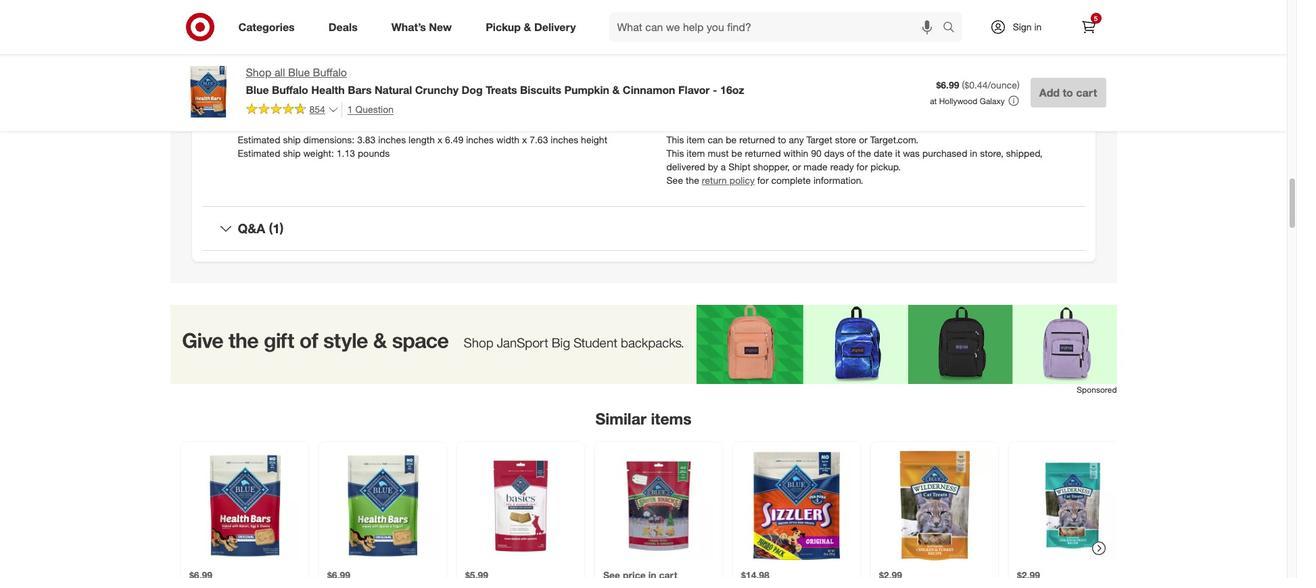 Task type: locate. For each thing, give the bounding box(es) containing it.
blue up shipping & returns
[[288, 66, 310, 79]]

1 horizontal spatial a
[[721, 161, 726, 173]]

to right add
[[1063, 86, 1074, 99]]

deals link
[[317, 12, 375, 42]]

0 vertical spatial of
[[314, 18, 323, 32]]

ready
[[831, 161, 854, 173]]

1 vertical spatial blue
[[246, 83, 269, 97]]

1 vertical spatial returned
[[745, 148, 781, 159]]

buffalo
[[313, 66, 347, 79], [272, 83, 308, 97]]

0 vertical spatial to
[[1063, 86, 1074, 99]]

or right store
[[859, 134, 868, 146]]

a
[[454, 18, 460, 32], [721, 161, 726, 173]]

& inside shop all blue buffalo blue buffalo health bars natural crunchy dog treats biscuits pumpkin & cinnamon flavor - 16oz
[[613, 83, 620, 97]]

made
[[804, 161, 828, 173]]

blue buffalo wilderness grain free chicken & turkey recipe crunchy cat treats - 2oz image
[[879, 450, 990, 561]]

q&a (1) button
[[203, 207, 1085, 250]]

1 vertical spatial ship
[[283, 148, 301, 159]]

categories
[[238, 20, 295, 34]]

1 horizontal spatial to
[[1063, 86, 1074, 99]]

calorie
[[493, 18, 525, 32]]

shipping inside shipping details estimated ship dimensions: 3.83 inches length x 6.49 inches width x 7.63 inches height estimated ship weight: 1.13 pounds
[[238, 114, 283, 128]]

a right the on
[[454, 18, 460, 32]]

for right ready
[[857, 161, 868, 173]]

1 vertical spatial to
[[778, 134, 787, 146]]

shipping left details
[[238, 114, 283, 128]]

the down delivered
[[686, 175, 699, 186]]

1 estimated from the top
[[238, 134, 280, 146]]

0 vertical spatial for
[[857, 161, 868, 173]]

1 vertical spatial of
[[847, 148, 855, 159]]

return
[[702, 175, 727, 186]]

q&a
[[238, 221, 265, 236]]

information.
[[814, 175, 864, 186]]

1 vertical spatial this
[[667, 148, 684, 159]]

at hollywood galaxy
[[930, 96, 1005, 106]]

height
[[581, 134, 608, 146]]

1 item from the top
[[687, 134, 705, 146]]

0 horizontal spatial &
[[295, 79, 304, 95]]

on
[[439, 18, 451, 32]]

to inside button
[[1063, 86, 1074, 99]]

0 vertical spatial ship
[[283, 134, 301, 146]]

0 vertical spatial this
[[667, 134, 684, 146]]

what's new link
[[380, 12, 469, 42]]

1 horizontal spatial or
[[859, 134, 868, 146]]

2 shipping from the top
[[238, 114, 283, 128]]

x
[[438, 134, 443, 146], [522, 134, 527, 146]]

1
[[348, 103, 353, 115]]

be right can
[[726, 134, 737, 146]]

0 horizontal spatial x
[[438, 134, 443, 146]]

1 horizontal spatial x
[[522, 134, 527, 146]]

0 horizontal spatial inches
[[378, 134, 406, 146]]

item up delivered
[[687, 148, 705, 159]]

sign in
[[1013, 21, 1042, 32]]

2 horizontal spatial &
[[613, 83, 620, 97]]

& right pickup
[[524, 20, 531, 34]]

1 horizontal spatial &
[[524, 20, 531, 34]]

shipping for shipping details estimated ship dimensions: 3.83 inches length x 6.49 inches width x 7.63 inches height estimated ship weight: 1.13 pounds
[[238, 114, 283, 128]]

question
[[356, 103, 394, 115]]

cart
[[1077, 86, 1098, 99]]

to left "any"
[[778, 134, 787, 146]]

blue down shop
[[246, 83, 269, 97]]

1 x from the left
[[438, 134, 443, 146]]

0 vertical spatial the
[[858, 148, 871, 159]]

0 vertical spatial or
[[859, 134, 868, 146]]

0 horizontal spatial in
[[970, 148, 978, 159]]

dimensions:
[[303, 134, 355, 146]]

1 horizontal spatial inches
[[466, 134, 494, 146]]

0 horizontal spatial to
[[778, 134, 787, 146]]

ship left weight:
[[283, 148, 301, 159]]

complete
[[772, 175, 811, 186]]

1 horizontal spatial the
[[858, 148, 871, 159]]

search
[[937, 21, 969, 35]]

inches right the 6.49
[[466, 134, 494, 146]]

a right by
[[721, 161, 726, 173]]

crunchy
[[415, 83, 459, 97]]

pickup & delivery link
[[474, 12, 593, 42]]

0 vertical spatial a
[[454, 18, 460, 32]]

ship down details
[[283, 134, 301, 146]]

1 vertical spatial a
[[721, 161, 726, 173]]

90
[[811, 148, 822, 159]]

buffalo up returns
[[313, 66, 347, 79]]

details
[[286, 114, 320, 128]]

2 x from the left
[[522, 134, 527, 146]]

the
[[858, 148, 871, 159], [686, 175, 699, 186]]

0 horizontal spatial the
[[686, 175, 699, 186]]

1 vertical spatial shipping
[[238, 114, 283, 128]]

shipping
[[238, 79, 291, 95], [238, 114, 283, 128]]

1 this from the top
[[667, 134, 684, 146]]

the left date
[[858, 148, 871, 159]]

inches right 7.63
[[551, 134, 579, 146]]

1 horizontal spatial of
[[847, 148, 855, 159]]

*
[[249, 18, 252, 32]]

$0.44
[[965, 79, 988, 91]]

1 shipping from the top
[[238, 79, 291, 95]]

0 horizontal spatial buffalo
[[272, 83, 308, 97]]

shipping details estimated ship dimensions: 3.83 inches length x 6.49 inches width x 7.63 inches height estimated ship weight: 1.13 pounds
[[238, 114, 608, 159]]

)
[[1017, 79, 1020, 91]]

in
[[1035, 21, 1042, 32], [970, 148, 978, 159]]

in right sign at the right top of page
[[1035, 21, 1042, 32]]

shop
[[246, 66, 272, 79]]

search button
[[937, 12, 969, 45]]

pounds
[[358, 148, 390, 159]]

new
[[429, 20, 452, 34]]

& inside dropdown button
[[295, 79, 304, 95]]

1 vertical spatial the
[[686, 175, 699, 186]]

of left daily
[[314, 18, 323, 32]]

1 vertical spatial in
[[970, 148, 978, 159]]

1 horizontal spatial in
[[1035, 21, 1042, 32]]

0 vertical spatial buffalo
[[313, 66, 347, 79]]

sign
[[1013, 21, 1032, 32]]

item
[[687, 134, 705, 146], [687, 148, 705, 159]]

0 vertical spatial blue
[[288, 66, 310, 79]]

sign in link
[[979, 12, 1063, 42]]

of
[[314, 18, 323, 32], [847, 148, 855, 159]]

x left 7.63
[[522, 134, 527, 146]]

blue buffalo wilderness grain free chicken & seafood recipe crunchy cat treats - 2oz image
[[1017, 450, 1128, 561]]

shipping inside dropdown button
[[238, 79, 291, 95]]

1 vertical spatial for
[[758, 175, 769, 186]]

values
[[353, 18, 384, 32]]

1 vertical spatial buffalo
[[272, 83, 308, 97]]

& up 854 link
[[295, 79, 304, 95]]

0 horizontal spatial of
[[314, 18, 323, 32]]

0 horizontal spatial or
[[793, 161, 801, 173]]

inches up pounds
[[378, 134, 406, 146]]

0 vertical spatial estimated
[[238, 134, 280, 146]]

0 vertical spatial shipping
[[238, 79, 291, 95]]

of down store
[[847, 148, 855, 159]]

&
[[524, 20, 531, 34], [295, 79, 304, 95], [613, 83, 620, 97]]

1 horizontal spatial for
[[857, 161, 868, 173]]

0 horizontal spatial a
[[454, 18, 460, 32]]

2 estimated from the top
[[238, 148, 280, 159]]

similar
[[596, 409, 647, 428]]

to inside this item can be returned to any target store or target.com. this item must be returned within 90 days of the date it was purchased in store, shipped, delivered by a shipt shopper, or made ready for pickup. see the return policy for complete information.
[[778, 134, 787, 146]]

854 link
[[246, 102, 339, 119]]

1 vertical spatial item
[[687, 148, 705, 159]]

for
[[857, 161, 868, 173], [758, 175, 769, 186]]

any
[[789, 134, 804, 146]]

returned
[[740, 134, 776, 146], [745, 148, 781, 159]]

2 inches from the left
[[466, 134, 494, 146]]

to
[[1063, 86, 1074, 99], [778, 134, 787, 146]]

3 inches from the left
[[551, 134, 579, 146]]

in left store,
[[970, 148, 978, 159]]

shipping down shop
[[238, 79, 291, 95]]

1 ship from the top
[[283, 134, 301, 146]]

item left can
[[687, 134, 705, 146]]

0 vertical spatial item
[[687, 134, 705, 146]]

buffalo down all
[[272, 83, 308, 97]]

2 horizontal spatial inches
[[551, 134, 579, 146]]

or
[[859, 134, 868, 146], [793, 161, 801, 173]]

blue buffalo basics skin & stomach care biscuits crunchy dog treats with salmon & potato - 6oz image
[[465, 450, 576, 561]]

estimated
[[238, 134, 280, 146], [238, 148, 280, 159]]

1.13
[[337, 148, 355, 159]]

or down within on the right of page
[[793, 161, 801, 173]]

daily
[[326, 18, 350, 32]]

shipping for shipping & returns
[[238, 79, 291, 95]]

pickup & delivery
[[486, 20, 576, 34]]

0 horizontal spatial blue
[[246, 83, 269, 97]]

must
[[708, 148, 729, 159]]

treats
[[486, 83, 517, 97]]

& right the "pumpkin"
[[613, 83, 620, 97]]

be up shipt
[[732, 148, 743, 159]]

1 vertical spatial estimated
[[238, 148, 280, 159]]

& for shipping
[[295, 79, 304, 95]]

for down shopper,
[[758, 175, 769, 186]]

x left the 6.49
[[438, 134, 443, 146]]

1 inches from the left
[[378, 134, 406, 146]]

this
[[667, 134, 684, 146], [667, 148, 684, 159]]

inches
[[378, 134, 406, 146], [466, 134, 494, 146], [551, 134, 579, 146]]

ship
[[283, 134, 301, 146], [283, 148, 301, 159]]



Task type: vqa. For each thing, say whether or not it's contained in the screenshot.
q&a (1) dropdown button
yes



Task type: describe. For each thing, give the bounding box(es) containing it.
0 vertical spatial returned
[[740, 134, 776, 146]]

blue buffalo health bars natural crunchy dog treats biscuits with apple & yogurt flavor - 16oz image
[[327, 450, 438, 561]]

5
[[1094, 14, 1098, 22]]

based
[[406, 18, 436, 32]]

policy
[[730, 175, 755, 186]]

flavor
[[679, 83, 710, 97]]

blue buffalo santa snacks natural crunchy dog treat biscuits oatmeal & cinnamon treats - 11oz - christmas image
[[603, 450, 714, 561]]

$6.99
[[937, 79, 960, 91]]

1 horizontal spatial blue
[[288, 66, 310, 79]]

854
[[310, 104, 325, 115]]

blue buffalo sizzlers natural bacon-style soft-moist dog treats original pork - 28oz image
[[741, 450, 852, 561]]

2,000
[[463, 18, 490, 32]]

5 link
[[1074, 12, 1104, 42]]

date
[[874, 148, 893, 159]]

1 question link
[[342, 102, 394, 118]]

similar items region
[[170, 305, 1136, 578]]

target.com.
[[871, 134, 919, 146]]

items
[[651, 409, 692, 428]]

-
[[713, 83, 717, 97]]

was
[[903, 148, 920, 159]]

* percentage of daily values are based on a 2,000 calorie diet.
[[249, 18, 549, 32]]

length
[[409, 134, 435, 146]]

are
[[387, 18, 403, 32]]

dog
[[462, 83, 483, 97]]

2 ship from the top
[[283, 148, 301, 159]]

0 vertical spatial in
[[1035, 21, 1042, 32]]

shipt
[[729, 161, 751, 173]]

7.63
[[530, 134, 548, 146]]

add
[[1040, 86, 1060, 99]]

1 horizontal spatial buffalo
[[313, 66, 347, 79]]

(
[[962, 79, 965, 91]]

sponsored
[[1077, 385, 1117, 395]]

(1)
[[269, 221, 284, 236]]

weight:
[[303, 148, 334, 159]]

hollywood
[[939, 96, 978, 106]]

6.49
[[445, 134, 464, 146]]

categories link
[[227, 12, 312, 42]]

1 vertical spatial or
[[793, 161, 801, 173]]

bars
[[348, 83, 372, 97]]

store,
[[980, 148, 1004, 159]]

q&a (1)
[[238, 221, 284, 236]]

similar items
[[596, 409, 692, 428]]

this item can be returned to any target store or target.com. this item must be returned within 90 days of the date it was purchased in store, shipped, delivered by a shipt shopper, or made ready for pickup. see the return policy for complete information.
[[667, 134, 1043, 186]]

16oz
[[720, 83, 745, 97]]

at
[[930, 96, 937, 106]]

add to cart
[[1040, 86, 1098, 99]]

returns
[[307, 79, 356, 95]]

pumpkin
[[565, 83, 610, 97]]

return policy link
[[702, 175, 755, 186]]

see
[[667, 175, 683, 186]]

shipping & returns
[[238, 79, 356, 95]]

within
[[784, 148, 809, 159]]

shipping & returns button
[[203, 66, 1085, 109]]

/ounce
[[988, 79, 1017, 91]]

shipped,
[[1007, 148, 1043, 159]]

& for pickup
[[524, 20, 531, 34]]

purchased
[[923, 148, 968, 159]]

diet.
[[528, 18, 549, 32]]

2 item from the top
[[687, 148, 705, 159]]

What can we help you find? suggestions appear below search field
[[609, 12, 946, 42]]

add to cart button
[[1031, 78, 1106, 107]]

deals
[[329, 20, 358, 34]]

by
[[708, 161, 718, 173]]

blue buffalo health bars natural crunchy dog treats biscuits with bacon, egg & cheese flavor - 16oz image
[[189, 450, 300, 561]]

1 question
[[348, 103, 394, 115]]

a inside this item can be returned to any target store or target.com. this item must be returned within 90 days of the date it was purchased in store, shipped, delivered by a shipt shopper, or made ready for pickup. see the return policy for complete information.
[[721, 161, 726, 173]]

store
[[835, 134, 857, 146]]

of inside this item can be returned to any target store or target.com. this item must be returned within 90 days of the date it was purchased in store, shipped, delivered by a shipt shopper, or made ready for pickup. see the return policy for complete information.
[[847, 148, 855, 159]]

image of blue buffalo health bars natural crunchy dog treats biscuits pumpkin & cinnamon flavor - 16oz image
[[181, 65, 235, 119]]

what's new
[[392, 20, 452, 34]]

advertisement region
[[170, 305, 1117, 384]]

width
[[497, 134, 520, 146]]

0 vertical spatial be
[[726, 134, 737, 146]]

percentage
[[255, 18, 311, 32]]

shop all blue buffalo blue buffalo health bars natural crunchy dog treats biscuits pumpkin & cinnamon flavor - 16oz
[[246, 66, 745, 97]]

2 this from the top
[[667, 148, 684, 159]]

natural
[[375, 83, 412, 97]]

biscuits
[[520, 83, 562, 97]]

0 horizontal spatial for
[[758, 175, 769, 186]]

all
[[275, 66, 285, 79]]

health
[[311, 83, 345, 97]]

can
[[708, 134, 723, 146]]

$6.99 ( $0.44 /ounce )
[[937, 79, 1020, 91]]

delivery
[[534, 20, 576, 34]]

1 vertical spatial be
[[732, 148, 743, 159]]

target
[[807, 134, 833, 146]]

days
[[824, 148, 845, 159]]

galaxy
[[980, 96, 1005, 106]]

shopper,
[[753, 161, 790, 173]]

in inside this item can be returned to any target store or target.com. this item must be returned within 90 days of the date it was purchased in store, shipped, delivered by a shipt shopper, or made ready for pickup. see the return policy for complete information.
[[970, 148, 978, 159]]

what's
[[392, 20, 426, 34]]



